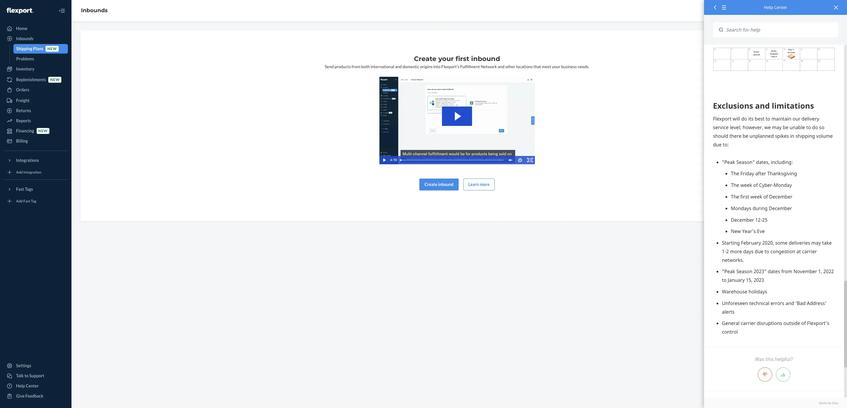 Task type: locate. For each thing, give the bounding box(es) containing it.
inbound up network
[[471, 55, 500, 63]]

create
[[414, 55, 437, 63], [425, 182, 437, 187]]

your right meet
[[552, 64, 561, 69]]

shipping plans
[[16, 46, 43, 51]]

0 vertical spatial inbound
[[471, 55, 500, 63]]

new
[[47, 47, 57, 51], [50, 78, 60, 82], [38, 129, 48, 133]]

inbound inside create your first inbound send products from both international and domestic origins into flexport's fulfillment network and other locations that meet your business needs.
[[471, 55, 500, 63]]

0 horizontal spatial your
[[438, 55, 454, 63]]

your up flexport's
[[438, 55, 454, 63]]

help
[[764, 4, 773, 10], [16, 384, 25, 389]]

domestic
[[403, 64, 419, 69]]

1 vertical spatial add
[[16, 199, 23, 204]]

add integration
[[16, 170, 41, 175]]

1 horizontal spatial and
[[498, 64, 505, 69]]

orders link
[[4, 85, 68, 95]]

0 vertical spatial inbounds link
[[81, 7, 108, 14]]

center
[[774, 4, 788, 10], [26, 384, 39, 389]]

fast inside 'dropdown button'
[[16, 187, 24, 192]]

add fast tag
[[16, 199, 36, 204]]

help up search search field
[[764, 4, 773, 10]]

reports
[[16, 118, 31, 123]]

0 horizontal spatial inbounds link
[[4, 34, 68, 43]]

2 vertical spatial new
[[38, 129, 48, 133]]

1 vertical spatial inbounds
[[16, 36, 33, 41]]

1 vertical spatial help center
[[16, 384, 39, 389]]

0 vertical spatial fast
[[16, 187, 24, 192]]

0 horizontal spatial and
[[395, 64, 402, 69]]

fast tags
[[16, 187, 33, 192]]

1 horizontal spatial help
[[764, 4, 773, 10]]

add
[[16, 170, 23, 175], [16, 199, 23, 204]]

talk to support
[[16, 374, 44, 379]]

fast left tag
[[23, 199, 30, 204]]

center down talk to support
[[26, 384, 39, 389]]

returns
[[16, 108, 31, 113]]

0 horizontal spatial help center
[[16, 384, 39, 389]]

and
[[395, 64, 402, 69], [498, 64, 505, 69]]

from
[[352, 64, 361, 69]]

learn more
[[469, 182, 490, 187]]

1 horizontal spatial help center
[[764, 4, 788, 10]]

1 vertical spatial inbound
[[438, 182, 454, 187]]

billing link
[[4, 136, 68, 146]]

0 vertical spatial help center
[[764, 4, 788, 10]]

fast tags button
[[4, 185, 68, 194]]

and left "domestic"
[[395, 64, 402, 69]]

new down reports link
[[38, 129, 48, 133]]

1 vertical spatial your
[[552, 64, 561, 69]]

help center down to
[[16, 384, 39, 389]]

tags
[[25, 187, 33, 192]]

integrations
[[16, 158, 39, 163]]

0 vertical spatial help
[[764, 4, 773, 10]]

1 vertical spatial new
[[50, 78, 60, 82]]

inbounds
[[81, 7, 108, 14], [16, 36, 33, 41]]

0 vertical spatial inbounds
[[81, 7, 108, 14]]

fast left tags
[[16, 187, 24, 192]]

1 add from the top
[[16, 170, 23, 175]]

integrations button
[[4, 156, 68, 165]]

1 vertical spatial fast
[[23, 199, 30, 204]]

2 add from the top
[[16, 199, 23, 204]]

new for shipping plans
[[47, 47, 57, 51]]

help center
[[764, 4, 788, 10], [16, 384, 39, 389]]

0 horizontal spatial center
[[26, 384, 39, 389]]

reports link
[[4, 116, 68, 126]]

1 horizontal spatial inbounds link
[[81, 7, 108, 14]]

your
[[438, 55, 454, 63], [552, 64, 561, 69]]

and left other
[[498, 64, 505, 69]]

0 vertical spatial create
[[414, 55, 437, 63]]

this
[[766, 356, 774, 363]]

home link
[[4, 24, 68, 33]]

create inside create inbound button
[[425, 182, 437, 187]]

elevio by dixa link
[[713, 401, 838, 406]]

fulfillment
[[460, 64, 480, 69]]

problems link
[[13, 54, 68, 64]]

0 vertical spatial center
[[774, 4, 788, 10]]

help center up search search field
[[764, 4, 788, 10]]

was this helpful?
[[755, 356, 793, 363]]

talk
[[16, 374, 24, 379]]

add fast tag link
[[4, 197, 68, 206]]

integration
[[23, 170, 41, 175]]

inbound
[[471, 55, 500, 63], [438, 182, 454, 187]]

0 vertical spatial new
[[47, 47, 57, 51]]

billing
[[16, 139, 28, 144]]

settings link
[[4, 361, 68, 371]]

add down fast tags
[[16, 199, 23, 204]]

0 vertical spatial add
[[16, 170, 23, 175]]

new up the orders link
[[50, 78, 60, 82]]

fast
[[16, 187, 24, 192], [23, 199, 30, 204]]

create inside create your first inbound send products from both international and domestic origins into flexport's fulfillment network and other locations that meet your business needs.
[[414, 55, 437, 63]]

first
[[456, 55, 470, 63]]

1 horizontal spatial inbound
[[471, 55, 500, 63]]

1 vertical spatial inbounds link
[[4, 34, 68, 43]]

1 vertical spatial create
[[425, 182, 437, 187]]

video thumbnail image
[[379, 77, 535, 164], [379, 77, 535, 164]]

inbounds link
[[81, 7, 108, 14], [4, 34, 68, 43]]

learn
[[469, 182, 479, 187]]

products
[[335, 64, 351, 69]]

problems
[[16, 56, 34, 61]]

international
[[371, 64, 394, 69]]

create inbound button
[[420, 179, 459, 191]]

replenishments
[[16, 77, 46, 82]]

returns link
[[4, 106, 68, 116]]

by
[[828, 401, 831, 405]]

new right plans
[[47, 47, 57, 51]]

center up search search field
[[774, 4, 788, 10]]

add left integration
[[16, 170, 23, 175]]

0 horizontal spatial inbound
[[438, 182, 454, 187]]

inbound left learn
[[438, 182, 454, 187]]

dixa
[[832, 401, 838, 405]]

help up give
[[16, 384, 25, 389]]

0 horizontal spatial help
[[16, 384, 25, 389]]



Task type: vqa. For each thing, say whether or not it's contained in the screenshot.
The Help Center within the Help Center button
no



Task type: describe. For each thing, give the bounding box(es) containing it.
1 horizontal spatial your
[[552, 64, 561, 69]]

create inbound
[[425, 182, 454, 187]]

orders
[[16, 87, 29, 92]]

create for inbound
[[425, 182, 437, 187]]

locations
[[516, 64, 533, 69]]

1 horizontal spatial inbounds
[[81, 7, 108, 14]]

network
[[481, 64, 497, 69]]

1 horizontal spatial center
[[774, 4, 788, 10]]

inbound inside button
[[438, 182, 454, 187]]

home
[[16, 26, 27, 31]]

elevio by dixa
[[819, 401, 838, 405]]

origins
[[420, 64, 433, 69]]

give
[[16, 394, 25, 399]]

inventory
[[16, 66, 34, 72]]

add integration link
[[4, 168, 68, 177]]

meet
[[542, 64, 551, 69]]

send
[[325, 64, 334, 69]]

talk to support button
[[4, 372, 68, 381]]

business
[[561, 64, 577, 69]]

freight link
[[4, 96, 68, 105]]

into
[[433, 64, 441, 69]]

both
[[361, 64, 370, 69]]

1 vertical spatial center
[[26, 384, 39, 389]]

1 vertical spatial help
[[16, 384, 25, 389]]

tag
[[31, 199, 36, 204]]

shipping
[[16, 46, 32, 51]]

add for add fast tag
[[16, 199, 23, 204]]

0 vertical spatial your
[[438, 55, 454, 63]]

that
[[534, 64, 541, 69]]

0 horizontal spatial inbounds
[[16, 36, 33, 41]]

create your first inbound send products from both international and domestic origins into flexport's fulfillment network and other locations that meet your business needs.
[[325, 55, 590, 69]]

was
[[755, 356, 765, 363]]

1 and from the left
[[395, 64, 402, 69]]

add for add integration
[[16, 170, 23, 175]]

Search search field
[[723, 22, 838, 37]]

flexport logo image
[[7, 8, 33, 14]]

close navigation image
[[58, 7, 66, 14]]

elevio
[[819, 401, 827, 405]]

inventory link
[[4, 64, 68, 74]]

help center link
[[4, 382, 68, 391]]

freight
[[16, 98, 30, 103]]

give feedback button
[[4, 392, 68, 401]]

settings
[[16, 363, 31, 369]]

to
[[24, 374, 28, 379]]

give feedback
[[16, 394, 43, 399]]

new for financing
[[38, 129, 48, 133]]

helpful?
[[775, 356, 793, 363]]

new for replenishments
[[50, 78, 60, 82]]

financing
[[16, 128, 34, 133]]

support
[[29, 374, 44, 379]]

feedback
[[25, 394, 43, 399]]

flexport's
[[441, 64, 460, 69]]

2 and from the left
[[498, 64, 505, 69]]

other
[[506, 64, 516, 69]]

video element
[[379, 77, 535, 164]]

create for your
[[414, 55, 437, 63]]

needs.
[[578, 64, 590, 69]]

learn more button
[[463, 179, 495, 191]]

plans
[[33, 46, 43, 51]]

more
[[480, 182, 490, 187]]



